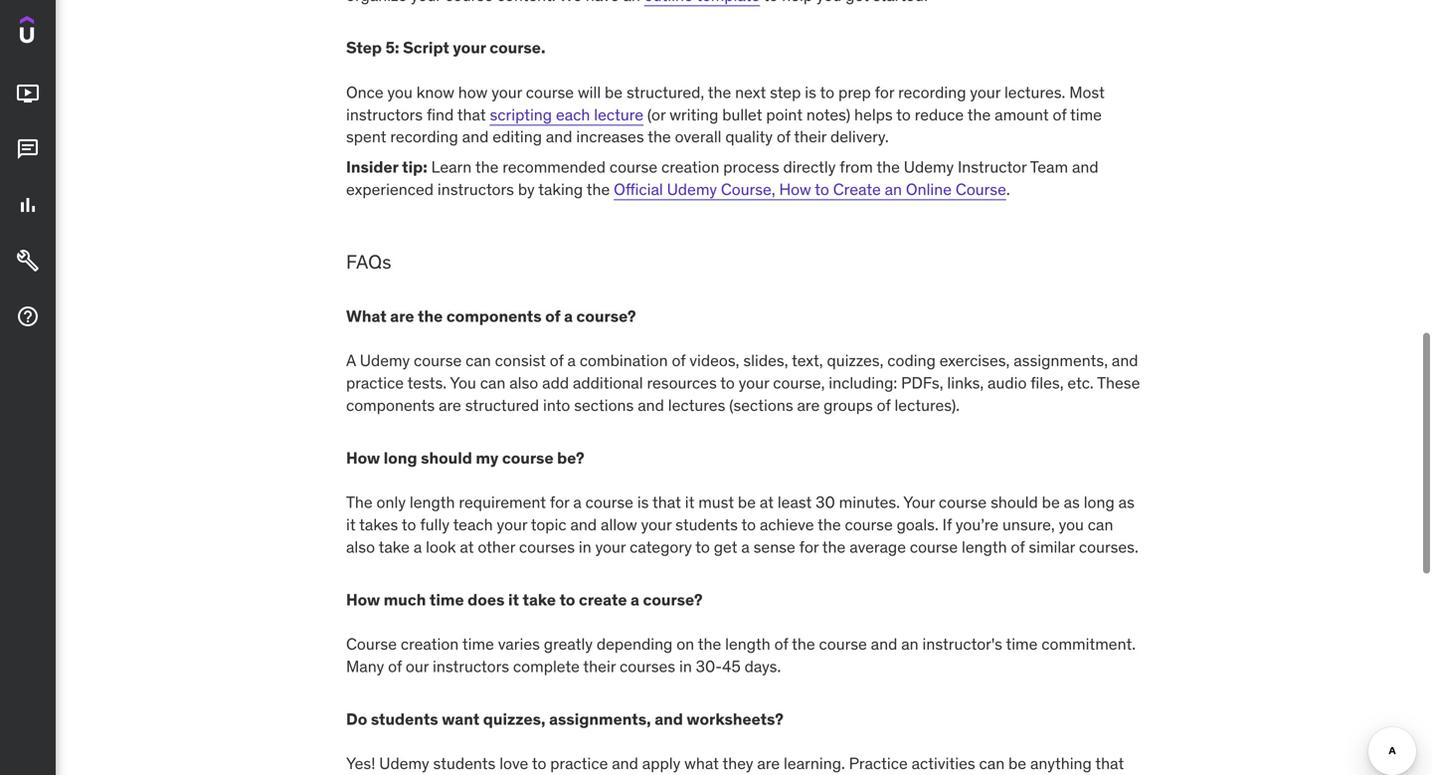 Task type: locate. For each thing, give the bounding box(es) containing it.
0 vertical spatial is
[[805, 82, 817, 102]]

1 vertical spatial assignments,
[[549, 709, 651, 729]]

for up helps on the right top
[[875, 82, 895, 102]]

how for how much time does it take to create a course?
[[346, 589, 380, 610]]

length up fully
[[410, 492, 455, 512]]

as
[[1064, 492, 1080, 512], [1119, 492, 1135, 512]]

1 vertical spatial also
[[346, 537, 375, 557]]

of down unsure,
[[1011, 537, 1025, 557]]

0 vertical spatial should
[[421, 448, 472, 468]]

2 horizontal spatial for
[[875, 82, 895, 102]]

take down takes
[[379, 537, 410, 557]]

by
[[518, 179, 535, 199]]

text,
[[792, 350, 823, 371]]

are right the what
[[390, 306, 414, 326]]

1 vertical spatial creation
[[401, 634, 459, 654]]

1 horizontal spatial creation
[[662, 157, 720, 177]]

course
[[956, 179, 1007, 199], [346, 634, 397, 654]]

other
[[478, 537, 515, 557]]

once
[[346, 82, 384, 102]]

learning.
[[784, 753, 845, 774]]

quizzes, up 'love'
[[483, 709, 546, 729]]

and up apply at the bottom left
[[655, 709, 683, 729]]

be left anything
[[1009, 753, 1027, 774]]

as up the similar
[[1064, 492, 1080, 512]]

and up "learn"
[[462, 127, 489, 147]]

recording down find
[[390, 127, 458, 147]]

courses down depending
[[620, 656, 676, 676]]

1 horizontal spatial recording
[[898, 82, 967, 102]]

official
[[614, 179, 663, 199]]

1 vertical spatial components
[[346, 395, 435, 415]]

1 vertical spatial for
[[550, 492, 570, 512]]

their for greatly
[[583, 656, 616, 676]]

instructors for you
[[346, 104, 423, 125]]

groups
[[824, 395, 873, 415]]

look
[[426, 537, 456, 557]]

1 vertical spatial it
[[346, 514, 356, 535]]

to down directly
[[815, 179, 830, 199]]

0 vertical spatial quizzes,
[[827, 350, 884, 371]]

0 horizontal spatial as
[[1064, 492, 1080, 512]]

courses
[[519, 537, 575, 557], [620, 656, 676, 676]]

length down you're
[[962, 537, 1007, 557]]

1 vertical spatial you
[[1059, 514, 1084, 535]]

and inside course creation time varies greatly depending on the length of the course and an instructor's time commitment. many of our instructors complete their courses in 30-45 days.
[[871, 634, 898, 654]]

1 horizontal spatial you
[[1059, 514, 1084, 535]]

time left varies
[[462, 634, 494, 654]]

0 horizontal spatial practice
[[346, 373, 404, 393]]

students
[[676, 514, 738, 535], [371, 709, 438, 729], [433, 753, 496, 774]]

course creation time varies greatly depending on the length of the course and an instructor's time commitment. many of our instructors complete their courses in 30-45 days.
[[346, 634, 1136, 676]]

long up only
[[384, 448, 417, 468]]

what are the components of a course?
[[346, 306, 636, 326]]

creation down the overall
[[662, 157, 720, 177]]

quizzes, up including:
[[827, 350, 884, 371]]

(sections
[[729, 395, 794, 415]]

step
[[346, 38, 382, 58]]

1 medium image from the top
[[16, 249, 40, 273]]

0 horizontal spatial take
[[379, 537, 410, 557]]

at left least
[[760, 492, 774, 512]]

1 vertical spatial how
[[346, 448, 380, 468]]

practice down 'do students want quizzes, assignments, and worksheets?'
[[550, 753, 608, 774]]

in down on at the bottom left of the page
[[679, 656, 692, 676]]

1 vertical spatial course
[[346, 634, 397, 654]]

also down takes
[[346, 537, 375, 557]]

as up courses.
[[1119, 492, 1135, 512]]

and left instructor's
[[871, 634, 898, 654]]

sense
[[754, 537, 796, 557]]

and inside yes! udemy students love to practice and apply what they are learning. practice activities can be anything that
[[612, 753, 639, 774]]

to
[[820, 82, 835, 102], [897, 104, 911, 125], [815, 179, 830, 199], [721, 373, 735, 393], [402, 514, 416, 535], [742, 514, 756, 535], [696, 537, 710, 557], [560, 589, 576, 610], [532, 753, 547, 774]]

practice inside the a udemy course can consist of a combination of videos, slides, text, quizzes, coding exercises, assignments, and practice tests. you can also add additional resources to your course, including: pdfs, links, audio files, etc. these components are structured into sections and lectures (sections are groups of lectures).
[[346, 373, 404, 393]]

their inside course creation time varies greatly depending on the length of the course and an instructor's time commitment. many of our instructors complete their courses in 30-45 days.
[[583, 656, 616, 676]]

take
[[379, 537, 410, 557], [523, 589, 556, 610]]

course down instructor
[[956, 179, 1007, 199]]

be up the lecture
[[605, 82, 623, 102]]

1 horizontal spatial at
[[760, 492, 774, 512]]

minutes.
[[839, 492, 900, 512]]

0 horizontal spatial quizzes,
[[483, 709, 546, 729]]

0 horizontal spatial long
[[384, 448, 417, 468]]

can
[[466, 350, 491, 371], [480, 373, 506, 393], [1088, 514, 1114, 535], [979, 753, 1005, 774]]

and down resources
[[638, 395, 664, 415]]

1 horizontal spatial is
[[805, 82, 817, 102]]

0 horizontal spatial you
[[388, 82, 413, 102]]

(or writing bullet point notes) helps to reduce the amount of time spent recording and editing and increases the overall quality of their delivery.
[[346, 104, 1102, 147]]

1 horizontal spatial quizzes,
[[827, 350, 884, 371]]

teach
[[453, 514, 493, 535]]

anything
[[1031, 753, 1092, 774]]

1 vertical spatial long
[[1084, 492, 1115, 512]]

1 as from the left
[[1064, 492, 1080, 512]]

how up the
[[346, 448, 380, 468]]

of up resources
[[672, 350, 686, 371]]

and right team
[[1072, 157, 1099, 177]]

0 horizontal spatial is
[[638, 492, 649, 512]]

you up the similar
[[1059, 514, 1084, 535]]

do
[[346, 709, 367, 729]]

at down 'teach'
[[460, 537, 474, 557]]

0 vertical spatial practice
[[346, 373, 404, 393]]

a
[[346, 350, 356, 371]]

your
[[904, 492, 935, 512]]

the
[[346, 492, 373, 512]]

0 vertical spatial it
[[685, 492, 695, 512]]

recording up reduce
[[898, 82, 967, 102]]

helps
[[855, 104, 893, 125]]

instructors inside course creation time varies greatly depending on the length of the course and an instructor's time commitment. many of our instructors complete their courses in 30-45 days.
[[433, 656, 509, 676]]

length inside course creation time varies greatly depending on the length of the course and an instructor's time commitment. many of our instructors complete their courses in 30-45 days.
[[725, 634, 771, 654]]

it right does
[[508, 589, 519, 610]]

tip:
[[402, 157, 428, 177]]

can inside the only length requirement for a course is that it must be at least 30 minutes. your course should be as long as it takes to fully teach your topic and allow your students to achieve the course goals. if you're unsure, you can also take a look at other courses in your category to get a sense for the average course length of similar courses.
[[1088, 514, 1114, 535]]

0 horizontal spatial in
[[579, 537, 592, 557]]

1 vertical spatial is
[[638, 492, 649, 512]]

1 vertical spatial should
[[991, 492, 1038, 512]]

udemy image
[[20, 16, 110, 50]]

can up courses.
[[1088, 514, 1114, 535]]

quizzes, inside the a udemy course can consist of a combination of videos, slides, text, quizzes, coding exercises, assignments, and practice tests. you can also add additional resources to your course, including: pdfs, links, audio files, etc. these components are structured into sections and lectures (sections are groups of lectures).
[[827, 350, 884, 371]]

instructors down varies
[[433, 656, 509, 676]]

components
[[447, 306, 542, 326], [346, 395, 435, 415]]

recording inside once you know how your course will be structured, the next step is to prep for recording your lectures. most instructors find that
[[898, 82, 967, 102]]

udemy right a
[[360, 350, 410, 371]]

to down videos,
[[721, 373, 735, 393]]

1 horizontal spatial that
[[653, 492, 681, 512]]

0 vertical spatial course
[[956, 179, 1007, 199]]

course,
[[721, 179, 776, 199]]

course.
[[490, 38, 546, 58]]

instructors inside learn the recommended course creation process directly from the udemy instructor team and experienced instructors by taking the
[[438, 179, 514, 199]]

0 vertical spatial courses
[[519, 537, 575, 557]]

1 horizontal spatial long
[[1084, 492, 1115, 512]]

2 horizontal spatial that
[[1096, 753, 1124, 774]]

long up courses.
[[1084, 492, 1115, 512]]

learn the recommended course creation process directly from the udemy instructor team and experienced instructors by taking the
[[346, 157, 1099, 199]]

how for how long should my course be?
[[346, 448, 380, 468]]

time right instructor's
[[1006, 634, 1038, 654]]

udemy for practice
[[379, 753, 429, 774]]

1 vertical spatial length
[[962, 537, 1007, 557]]

does
[[468, 589, 505, 610]]

0 vertical spatial in
[[579, 537, 592, 557]]

are
[[390, 306, 414, 326], [439, 395, 461, 415], [797, 395, 820, 415], [758, 753, 780, 774]]

insider tip:
[[346, 157, 428, 177]]

only
[[377, 492, 406, 512]]

udemy right yes!
[[379, 753, 429, 774]]

1 horizontal spatial as
[[1119, 492, 1135, 512]]

1 vertical spatial course?
[[643, 589, 703, 610]]

medium image
[[16, 249, 40, 273], [16, 305, 40, 328]]

1 horizontal spatial take
[[523, 589, 556, 610]]

and down scripting each lecture
[[546, 127, 573, 147]]

course inside learn the recommended course creation process directly from the udemy instructor team and experienced instructors by taking the
[[610, 157, 658, 177]]

assignments, up files,
[[1014, 350, 1108, 371]]

1 vertical spatial medium image
[[16, 137, 40, 161]]

time inside (or writing bullet point notes) helps to reduce the amount of time spent recording and editing and increases the overall quality of their delivery.
[[1070, 104, 1102, 125]]

practice
[[849, 753, 908, 774]]

5:
[[386, 38, 399, 58]]

1 horizontal spatial assignments,
[[1014, 350, 1108, 371]]

students down want
[[433, 753, 496, 774]]

sections
[[574, 395, 634, 415]]

1 horizontal spatial it
[[508, 589, 519, 610]]

increases
[[576, 127, 644, 147]]

udemy down the overall
[[667, 179, 717, 199]]

be
[[605, 82, 623, 102], [738, 492, 756, 512], [1042, 492, 1060, 512], [1009, 753, 1027, 774]]

do students want quizzes, assignments, and worksheets?
[[346, 709, 784, 729]]

2 as from the left
[[1119, 492, 1135, 512]]

that down the how
[[457, 104, 486, 125]]

should left 'my'
[[421, 448, 472, 468]]

0 horizontal spatial length
[[410, 492, 455, 512]]

in up create
[[579, 537, 592, 557]]

also down consist
[[510, 373, 538, 393]]

1 horizontal spatial for
[[800, 537, 819, 557]]

for
[[875, 82, 895, 102], [550, 492, 570, 512], [800, 537, 819, 557]]

courses down topic
[[519, 537, 575, 557]]

1 vertical spatial students
[[371, 709, 438, 729]]

creation inside learn the recommended course creation process directly from the udemy instructor team and experienced instructors by taking the
[[662, 157, 720, 177]]

also inside the only length requirement for a course is that it must be at least 30 minutes. your course should be as long as it takes to fully teach your topic and allow your students to achieve the course goals. if you're unsure, you can also take a look at other courses in your category to get a sense for the average course length of similar courses.
[[346, 537, 375, 557]]

is inside the only length requirement for a course is that it must be at least 30 minutes. your course should be as long as it takes to fully teach your topic and allow your students to achieve the course goals. if you're unsure, you can also take a look at other courses in your category to get a sense for the average course length of similar courses.
[[638, 492, 649, 512]]

1 horizontal spatial course?
[[643, 589, 703, 610]]

2 vertical spatial medium image
[[16, 193, 40, 217]]

course up many
[[346, 634, 397, 654]]

course? up combination
[[577, 306, 636, 326]]

long
[[384, 448, 417, 468], [1084, 492, 1115, 512]]

learn
[[431, 157, 472, 177]]

students inside yes! udemy students love to practice and apply what they are learning. practice activities can be anything that
[[433, 753, 496, 774]]

2 vertical spatial students
[[433, 753, 496, 774]]

links,
[[948, 373, 984, 393]]

your inside the a udemy course can consist of a combination of videos, slides, text, quizzes, coding exercises, assignments, and practice tests. you can also add additional resources to your course, including: pdfs, links, audio files, etc. these components are structured into sections and lectures (sections are groups of lectures).
[[739, 373, 769, 393]]

you inside once you know how your course will be structured, the next step is to prep for recording your lectures. most instructors find that
[[388, 82, 413, 102]]

0 vertical spatial also
[[510, 373, 538, 393]]

1 vertical spatial instructors
[[438, 179, 514, 199]]

0 vertical spatial take
[[379, 537, 410, 557]]

1 vertical spatial that
[[653, 492, 681, 512]]

2 horizontal spatial length
[[962, 537, 1007, 557]]

must
[[699, 492, 734, 512]]

it left the 'must'
[[685, 492, 695, 512]]

take inside the only length requirement for a course is that it must be at least 30 minutes. your course should be as long as it takes to fully teach your topic and allow your students to achieve the course goals. if you're unsure, you can also take a look at other courses in your category to get a sense for the average course length of similar courses.
[[379, 537, 410, 557]]

to inside yes! udemy students love to practice and apply what they are learning. practice activities can be anything that
[[532, 753, 547, 774]]

creation
[[662, 157, 720, 177], [401, 634, 459, 654]]

0 horizontal spatial recording
[[390, 127, 458, 147]]

udemy for create
[[667, 179, 717, 199]]

0 vertical spatial creation
[[662, 157, 720, 177]]

2 vertical spatial how
[[346, 589, 380, 610]]

0 vertical spatial course?
[[577, 306, 636, 326]]

0 horizontal spatial for
[[550, 492, 570, 512]]

in inside the only length requirement for a course is that it must be at least 30 minutes. your course should be as long as it takes to fully teach your topic and allow your students to achieve the course goals. if you're unsure, you can also take a look at other courses in your category to get a sense for the average course length of similar courses.
[[579, 537, 592, 557]]

what
[[685, 753, 719, 774]]

udemy inside yes! udemy students love to practice and apply what they are learning. practice activities can be anything that
[[379, 753, 429, 774]]

udemy inside learn the recommended course creation process directly from the udemy instructor team and experienced instructors by taking the
[[904, 157, 954, 177]]

be inside once you know how your course will be structured, the next step is to prep for recording your lectures. most instructors find that
[[605, 82, 623, 102]]

online
[[906, 179, 952, 199]]

their down "greatly"
[[583, 656, 616, 676]]

that inside the only length requirement for a course is that it must be at least 30 minutes. your course should be as long as it takes to fully teach your topic and allow your students to achieve the course goals. if you're unsure, you can also take a look at other courses in your category to get a sense for the average course length of similar courses.
[[653, 492, 681, 512]]

0 vertical spatial for
[[875, 82, 895, 102]]

your up (sections
[[739, 373, 769, 393]]

1 horizontal spatial course
[[956, 179, 1007, 199]]

assignments, down complete
[[549, 709, 651, 729]]

an left online
[[885, 179, 902, 199]]

components up consist
[[447, 306, 542, 326]]

1 vertical spatial in
[[679, 656, 692, 676]]

is right step
[[805, 82, 817, 102]]

0 vertical spatial medium image
[[16, 249, 40, 273]]

should
[[421, 448, 472, 468], [991, 492, 1038, 512]]

udemy inside the a udemy course can consist of a combination of videos, slides, text, quizzes, coding exercises, assignments, and practice tests. you can also add additional resources to your course, including: pdfs, links, audio files, etc. these components are structured into sections and lectures (sections are groups of lectures).
[[360, 350, 410, 371]]

practice down a
[[346, 373, 404, 393]]

pdfs,
[[902, 373, 944, 393]]

be?
[[557, 448, 585, 468]]

0 horizontal spatial also
[[346, 537, 375, 557]]

add
[[542, 373, 569, 393]]

0 vertical spatial length
[[410, 492, 455, 512]]

etc.
[[1068, 373, 1094, 393]]

0 vertical spatial their
[[794, 127, 827, 147]]

0 vertical spatial recording
[[898, 82, 967, 102]]

course? up on at the bottom left of the page
[[643, 589, 703, 610]]

of inside the only length requirement for a course is that it must be at least 30 minutes. your course should be as long as it takes to fully teach your topic and allow your students to achieve the course goals. if you're unsure, you can also take a look at other courses in your category to get a sense for the average course length of similar courses.
[[1011, 537, 1025, 557]]

of up the add in the left of the page
[[550, 350, 564, 371]]

2 vertical spatial instructors
[[433, 656, 509, 676]]

how down directly
[[780, 179, 812, 199]]

0 horizontal spatial course?
[[577, 306, 636, 326]]

udemy up online
[[904, 157, 954, 177]]

of down including:
[[877, 395, 891, 415]]

students down the 'must'
[[676, 514, 738, 535]]

are down you
[[439, 395, 461, 415]]

that right anything
[[1096, 753, 1124, 774]]

0 vertical spatial you
[[388, 82, 413, 102]]

activities
[[912, 753, 976, 774]]

recording
[[898, 82, 967, 102], [390, 127, 458, 147]]

udemy for of
[[360, 350, 410, 371]]

to right 'love'
[[532, 753, 547, 774]]

students right do
[[371, 709, 438, 729]]

0 vertical spatial components
[[447, 306, 542, 326]]

it
[[685, 492, 695, 512], [346, 514, 356, 535], [508, 589, 519, 610]]

0 horizontal spatial should
[[421, 448, 472, 468]]

1 vertical spatial an
[[902, 634, 919, 654]]

0 vertical spatial instructors
[[346, 104, 423, 125]]

for down achieve
[[800, 537, 819, 557]]

components down tests.
[[346, 395, 435, 415]]

including:
[[829, 373, 898, 393]]

1 vertical spatial their
[[583, 656, 616, 676]]

an inside course creation time varies greatly depending on the length of the course and an instructor's time commitment. many of our instructors complete their courses in 30-45 days.
[[902, 634, 919, 654]]

0 horizontal spatial their
[[583, 656, 616, 676]]

0 horizontal spatial that
[[457, 104, 486, 125]]

length up 'days.'
[[725, 634, 771, 654]]

is
[[805, 82, 817, 102], [638, 492, 649, 512]]

script
[[403, 38, 450, 58]]

of
[[1053, 104, 1067, 125], [777, 127, 791, 147], [545, 306, 561, 326], [550, 350, 564, 371], [672, 350, 686, 371], [877, 395, 891, 415], [1011, 537, 1025, 557], [775, 634, 789, 654], [388, 656, 402, 676]]

instructors down "learn"
[[438, 179, 514, 199]]

allow
[[601, 514, 637, 535]]

that inside yes! udemy students love to practice and apply what they are learning. practice activities can be anything that
[[1096, 753, 1124, 774]]

medium image
[[16, 82, 40, 106], [16, 137, 40, 161], [16, 193, 40, 217]]

0 horizontal spatial creation
[[401, 634, 459, 654]]

complete
[[513, 656, 580, 676]]

of up 'days.'
[[775, 634, 789, 654]]

insider
[[346, 157, 399, 177]]

to left fully
[[402, 514, 416, 535]]

you
[[388, 82, 413, 102], [1059, 514, 1084, 535]]

how left much
[[346, 589, 380, 610]]

instructors inside once you know how your course will be structured, the next step is to prep for recording your lectures. most instructors find that
[[346, 104, 423, 125]]

length
[[410, 492, 455, 512], [962, 537, 1007, 557], [725, 634, 771, 654]]

1 horizontal spatial also
[[510, 373, 538, 393]]

is up 'category'
[[638, 492, 649, 512]]

1 horizontal spatial should
[[991, 492, 1038, 512]]

amount
[[995, 104, 1049, 125]]

resources
[[647, 373, 717, 393]]

commitment.
[[1042, 634, 1136, 654]]

practice inside yes! udemy students love to practice and apply what they are learning. practice activities can be anything that
[[550, 753, 608, 774]]

that
[[457, 104, 486, 125], [653, 492, 681, 512], [1096, 753, 1124, 774]]

a
[[564, 306, 573, 326], [568, 350, 576, 371], [573, 492, 582, 512], [414, 537, 422, 557], [742, 537, 750, 557], [631, 589, 640, 610]]

recommended
[[503, 157, 606, 177]]

2 vertical spatial length
[[725, 634, 771, 654]]

tests.
[[408, 373, 447, 393]]

take up varies
[[523, 589, 556, 610]]

course inside the a udemy course can consist of a combination of videos, slides, text, quizzes, coding exercises, assignments, and practice tests. you can also add additional resources to your course, including: pdfs, links, audio files, etc. these components are structured into sections and lectures (sections are groups of lectures).
[[414, 350, 462, 371]]

you right once
[[388, 82, 413, 102]]

course
[[526, 82, 574, 102], [610, 157, 658, 177], [414, 350, 462, 371], [502, 448, 554, 468], [586, 492, 634, 512], [939, 492, 987, 512], [845, 514, 893, 535], [910, 537, 958, 557], [819, 634, 867, 654]]

files,
[[1031, 373, 1064, 393]]

instructor's
[[923, 634, 1003, 654]]

time down "most"
[[1070, 104, 1102, 125]]

to inside the a udemy course can consist of a combination of videos, slides, text, quizzes, coding exercises, assignments, and practice tests. you can also add additional resources to your course, including: pdfs, links, audio files, etc. these components are structured into sections and lectures (sections are groups of lectures).
[[721, 373, 735, 393]]

0 vertical spatial students
[[676, 514, 738, 535]]

that up 'category'
[[653, 492, 681, 512]]

their inside (or writing bullet point notes) helps to reduce the amount of time spent recording and editing and increases the overall quality of their delivery.
[[794, 127, 827, 147]]

prep
[[839, 82, 871, 102]]

1 horizontal spatial courses
[[620, 656, 676, 676]]

it down the
[[346, 514, 356, 535]]

1 horizontal spatial in
[[679, 656, 692, 676]]

creation up our
[[401, 634, 459, 654]]

1 horizontal spatial practice
[[550, 753, 608, 774]]

1 vertical spatial take
[[523, 589, 556, 610]]

an left instructor's
[[902, 634, 919, 654]]

1 vertical spatial medium image
[[16, 305, 40, 328]]

to inside (or writing bullet point notes) helps to reduce the amount of time spent recording and editing and increases the overall quality of their delivery.
[[897, 104, 911, 125]]

1 vertical spatial courses
[[620, 656, 676, 676]]



Task type: vqa. For each thing, say whether or not it's contained in the screenshot.
Teach
yes



Task type: describe. For each thing, give the bounding box(es) containing it.
team
[[1030, 157, 1069, 177]]

0 horizontal spatial assignments,
[[549, 709, 651, 729]]

your down allow
[[596, 537, 626, 557]]

to left the 'get'
[[696, 537, 710, 557]]

if
[[943, 514, 952, 535]]

to inside once you know how your course will be structured, the next step is to prep for recording your lectures. most instructors find that
[[820, 82, 835, 102]]

also inside the a udemy course can consist of a combination of videos, slides, text, quizzes, coding exercises, assignments, and practice tests. you can also add additional resources to your course, including: pdfs, links, audio files, etc. these components are structured into sections and lectures (sections are groups of lectures).
[[510, 373, 538, 393]]

official udemy course, how to create an online course link
[[614, 179, 1007, 199]]

your up 'category'
[[641, 514, 672, 535]]

each
[[556, 104, 590, 125]]

be right the 'must'
[[738, 492, 756, 512]]

official udemy course, how to create an online course .
[[614, 179, 1011, 199]]

course inside course creation time varies greatly depending on the length of the course and an instructor's time commitment. many of our instructors complete their courses in 30-45 days.
[[819, 634, 867, 654]]

combination
[[580, 350, 668, 371]]

should inside the only length requirement for a course is that it must be at least 30 minutes. your course should be as long as it takes to fully teach your topic and allow your students to achieve the course goals. if you're unsure, you can also take a look at other courses in your category to get a sense for the average course length of similar courses.
[[991, 492, 1038, 512]]

know
[[417, 82, 455, 102]]

lectures
[[668, 395, 726, 415]]

scripting each lecture link
[[490, 104, 644, 125]]

yes! udemy students love to practice and apply what they are learning. practice activities can be anything that
[[346, 753, 1124, 775]]

you're
[[956, 514, 999, 535]]

lectures.
[[1005, 82, 1066, 102]]

delivery.
[[831, 127, 889, 147]]

assignments, inside the a udemy course can consist of a combination of videos, slides, text, quizzes, coding exercises, assignments, and practice tests. you can also add additional resources to your course, including: pdfs, links, audio files, etc. these components are structured into sections and lectures (sections are groups of lectures).
[[1014, 350, 1108, 371]]

structured
[[465, 395, 539, 415]]

bullet
[[723, 104, 763, 125]]

a inside the a udemy course can consist of a combination of videos, slides, text, quizzes, coding exercises, assignments, and practice tests. you can also add additional resources to your course, including: pdfs, links, audio files, etc. these components are structured into sections and lectures (sections are groups of lectures).
[[568, 350, 576, 371]]

notes)
[[807, 104, 851, 125]]

2 horizontal spatial it
[[685, 492, 695, 512]]

point
[[766, 104, 803, 125]]

1 vertical spatial at
[[460, 537, 474, 557]]

least
[[778, 492, 812, 512]]

fully
[[420, 514, 450, 535]]

your up the scripting
[[492, 82, 522, 102]]

will
[[578, 82, 601, 102]]

are down course,
[[797, 395, 820, 415]]

0 horizontal spatial it
[[346, 514, 356, 535]]

achieve
[[760, 514, 814, 535]]

to left create
[[560, 589, 576, 610]]

courses inside the only length requirement for a course is that it must be at least 30 minutes. your course should be as long as it takes to fully teach your topic and allow your students to achieve the course goals. if you're unsure, you can also take a look at other courses in your category to get a sense for the average course length of similar courses.
[[519, 537, 575, 557]]

can up structured
[[480, 373, 506, 393]]

students inside the only length requirement for a course is that it must be at least 30 minutes. your course should be as long as it takes to fully teach your topic and allow your students to achieve the course goals. if you're unsure, you can also take a look at other courses in your category to get a sense for the average course length of similar courses.
[[676, 514, 738, 535]]

and inside learn the recommended course creation process directly from the udemy instructor team and experienced instructors by taking the
[[1072, 157, 1099, 177]]

process
[[724, 157, 780, 177]]

instructors for creation
[[433, 656, 509, 676]]

your up amount
[[970, 82, 1001, 102]]

audio
[[988, 373, 1027, 393]]

be up unsure,
[[1042, 492, 1060, 512]]

components inside the a udemy course can consist of a combination of videos, slides, text, quizzes, coding exercises, assignments, and practice tests. you can also add additional resources to your course, including: pdfs, links, audio files, etc. these components are structured into sections and lectures (sections are groups of lectures).
[[346, 395, 435, 415]]

45
[[722, 656, 741, 676]]

similar
[[1029, 537, 1076, 557]]

course inside once you know how your course will be structured, the next step is to prep for recording your lectures. most instructors find that
[[526, 82, 574, 102]]

their for notes)
[[794, 127, 827, 147]]

love
[[500, 753, 529, 774]]

30
[[816, 492, 836, 512]]

how
[[458, 82, 488, 102]]

of up consist
[[545, 306, 561, 326]]

directly
[[783, 157, 836, 177]]

create
[[579, 589, 627, 610]]

you inside the only length requirement for a course is that it must be at least 30 minutes. your course should be as long as it takes to fully teach your topic and allow your students to achieve the course goals. if you're unsure, you can also take a look at other courses in your category to get a sense for the average course length of similar courses.
[[1059, 514, 1084, 535]]

requirement
[[459, 492, 546, 512]]

additional
[[573, 373, 643, 393]]

2 vertical spatial it
[[508, 589, 519, 610]]

our
[[406, 656, 429, 676]]

much
[[384, 589, 426, 610]]

1 horizontal spatial components
[[447, 306, 542, 326]]

courses inside course creation time varies greatly depending on the length of the course and an instructor's time commitment. many of our instructors complete their courses in 30-45 days.
[[620, 656, 676, 676]]

find
[[427, 104, 454, 125]]

once you know how your course will be structured, the next step is to prep for recording your lectures. most instructors find that
[[346, 82, 1105, 125]]

step
[[770, 82, 801, 102]]

that inside once you know how your course will be structured, the next step is to prep for recording your lectures. most instructors find that
[[457, 104, 486, 125]]

0 vertical spatial an
[[885, 179, 902, 199]]

what
[[346, 306, 387, 326]]

most
[[1070, 82, 1105, 102]]

coding
[[888, 350, 936, 371]]

time left does
[[430, 589, 464, 610]]

experienced
[[346, 179, 434, 199]]

overall
[[675, 127, 722, 147]]

quality
[[726, 127, 773, 147]]

category
[[630, 537, 692, 557]]

can up you
[[466, 350, 491, 371]]

are inside yes! udemy students love to practice and apply what they are learning. practice activities can be anything that
[[758, 753, 780, 774]]

the inside once you know how your course will be structured, the next step is to prep for recording your lectures. most instructors find that
[[708, 82, 732, 102]]

worksheets?
[[687, 709, 784, 729]]

lecture
[[594, 104, 644, 125]]

of left our
[[388, 656, 402, 676]]

1 vertical spatial quizzes,
[[483, 709, 546, 729]]

0 vertical spatial at
[[760, 492, 774, 512]]

structured,
[[627, 82, 705, 102]]

(or
[[648, 104, 666, 125]]

to up sense
[[742, 514, 756, 535]]

writing
[[670, 104, 719, 125]]

unsure,
[[1003, 514, 1055, 535]]

my
[[476, 448, 499, 468]]

of down point
[[777, 127, 791, 147]]

your right script
[[453, 38, 486, 58]]

be inside yes! udemy students love to practice and apply what they are learning. practice activities can be anything that
[[1009, 753, 1027, 774]]

get
[[714, 537, 738, 557]]

you
[[450, 373, 476, 393]]

on
[[677, 634, 695, 654]]

goals.
[[897, 514, 939, 535]]

3 medium image from the top
[[16, 193, 40, 217]]

course inside course creation time varies greatly depending on the length of the course and an instructor's time commitment. many of our instructors complete their courses in 30-45 days.
[[346, 634, 397, 654]]

from
[[840, 157, 873, 177]]

1 medium image from the top
[[16, 82, 40, 106]]

recording inside (or writing bullet point notes) helps to reduce the amount of time spent recording and editing and increases the overall quality of their delivery.
[[390, 127, 458, 147]]

spent
[[346, 127, 387, 147]]

average
[[850, 537, 906, 557]]

30-
[[696, 656, 722, 676]]

of down "lectures."
[[1053, 104, 1067, 125]]

depending
[[597, 634, 673, 654]]

and up the these on the right of page
[[1112, 350, 1139, 371]]

days.
[[745, 656, 781, 676]]

for inside once you know how your course will be structured, the next step is to prep for recording your lectures. most instructors find that
[[875, 82, 895, 102]]

these
[[1097, 373, 1141, 393]]

they
[[723, 753, 754, 774]]

0 vertical spatial how
[[780, 179, 812, 199]]

the only length requirement for a course is that it must be at least 30 minutes. your course should be as long as it takes to fully teach your topic and allow your students to achieve the course goals. if you're unsure, you can also take a look at other courses in your category to get a sense for the average course length of similar courses.
[[346, 492, 1139, 557]]

editing
[[493, 127, 542, 147]]

long inside the only length requirement for a course is that it must be at least 30 minutes. your course should be as long as it takes to fully teach your topic and allow your students to achieve the course goals. if you're unsure, you can also take a look at other courses in your category to get a sense for the average course length of similar courses.
[[1084, 492, 1115, 512]]

taking
[[538, 179, 583, 199]]

varies
[[498, 634, 540, 654]]

in inside course creation time varies greatly depending on the length of the course and an instructor's time commitment. many of our instructors complete their courses in 30-45 days.
[[679, 656, 692, 676]]

and inside the only length requirement for a course is that it must be at least 30 minutes. your course should be as long as it takes to fully teach your topic and allow your students to achieve the course goals. if you're unsure, you can also take a look at other courses in your category to get a sense for the average course length of similar courses.
[[571, 514, 597, 535]]

2 vertical spatial for
[[800, 537, 819, 557]]

is inside once you know how your course will be structured, the next step is to prep for recording your lectures. most instructors find that
[[805, 82, 817, 102]]

your down requirement
[[497, 514, 527, 535]]

want
[[442, 709, 480, 729]]

apply
[[642, 753, 681, 774]]

2 medium image from the top
[[16, 305, 40, 328]]

how much time does it take to create a course?
[[346, 589, 703, 610]]

creation inside course creation time varies greatly depending on the length of the course and an instructor's time commitment. many of our instructors complete their courses in 30-45 days.
[[401, 634, 459, 654]]

course,
[[773, 373, 825, 393]]

can inside yes! udemy students love to practice and apply what they are learning. practice activities can be anything that
[[979, 753, 1005, 774]]

2 medium image from the top
[[16, 137, 40, 161]]

0 vertical spatial long
[[384, 448, 417, 468]]

how long should my course be?
[[346, 448, 585, 468]]



